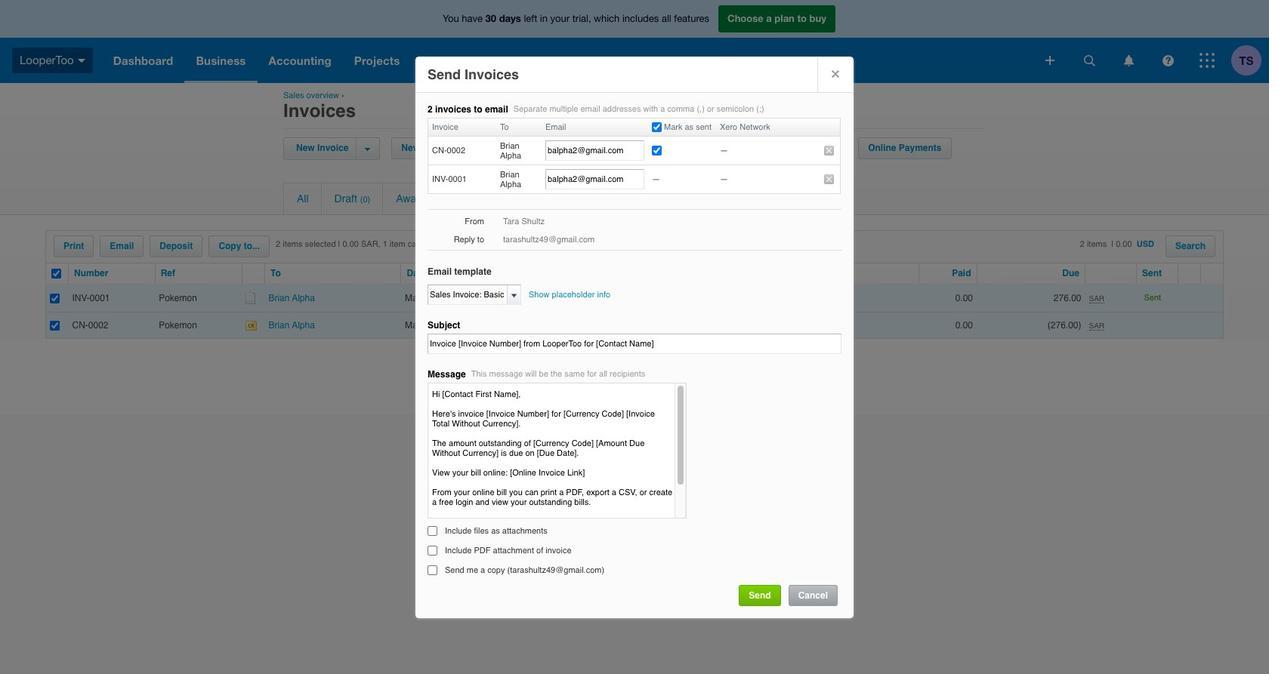 Task type: locate. For each thing, give the bounding box(es) containing it.
0 horizontal spatial 2
[[276, 240, 280, 249]]

2 left invoices
[[428, 104, 433, 115]]

0 horizontal spatial invoices
[[283, 101, 356, 122]]

0 horizontal spatial be
[[435, 240, 444, 249]]

loopertoo button
[[0, 38, 102, 83]]

cn-
[[432, 146, 447, 156], [72, 320, 88, 331]]

plan
[[775, 12, 795, 24]]

0 horizontal spatial all
[[599, 370, 608, 379]]

0 vertical spatial be
[[435, 240, 444, 249]]

(,)
[[697, 104, 705, 114]]

a
[[766, 12, 772, 24], [661, 104, 665, 114], [481, 566, 485, 576]]

message this message will be the same for all recipients
[[428, 370, 646, 380]]

email right print
[[110, 241, 134, 252]]

(0) inside awaiting approval (0)
[[483, 195, 493, 205]]

1 items from the left
[[283, 240, 303, 249]]

8, left "placeholder"
[[529, 293, 537, 303]]

item
[[390, 240, 406, 249]]

0 vertical spatial brian alpha link
[[269, 293, 315, 303]]

items left usd link
[[1087, 240, 1107, 249]]

credit
[[423, 143, 449, 153]]

1 horizontal spatial invoice
[[432, 122, 459, 132]]

new down the sales overview › invoices
[[296, 143, 315, 153]]

as
[[685, 122, 694, 132], [491, 527, 500, 537]]

1 horizontal spatial paid link
[[952, 268, 971, 279]]

0 vertical spatial inv-
[[432, 175, 448, 184]]

1 vertical spatial paid
[[952, 268, 971, 279]]

cn- left the note
[[432, 146, 447, 156]]

svg image
[[1200, 53, 1215, 68], [1084, 55, 1095, 66], [1124, 55, 1134, 66], [1163, 55, 1174, 66]]

(276.00)
[[1048, 320, 1082, 331]]

tara shultz
[[503, 217, 545, 227]]

1 sar from the top
[[1089, 294, 1105, 303]]

paid
[[642, 193, 663, 205], [952, 268, 971, 279]]

2 vertical spatial a
[[481, 566, 485, 576]]

email right date
[[428, 267, 452, 277]]

send left statements
[[503, 143, 525, 153]]

from
[[465, 217, 484, 227]]

2 right to...
[[276, 240, 280, 249]]

1 vertical spatial include
[[445, 546, 472, 556]]

awaiting for awaiting approval
[[396, 193, 436, 205]]

0 vertical spatial inv-0001
[[432, 175, 467, 184]]

1 horizontal spatial all
[[662, 13, 672, 24]]

invoice for invoice
[[432, 122, 459, 132]]

2 (0) from the left
[[483, 195, 493, 205]]

sar inside (276.00) sar
[[1089, 321, 1105, 330]]

1 vertical spatial to
[[271, 268, 281, 279]]

invoice down invoices
[[432, 122, 459, 132]]

0001 down number link
[[90, 293, 110, 303]]

with
[[643, 104, 658, 114]]

as left sent
[[685, 122, 694, 132]]

1 horizontal spatial svg image
[[1046, 56, 1055, 65]]

send left cancel link
[[749, 591, 771, 602]]

1 horizontal spatial to
[[500, 122, 509, 132]]

1 horizontal spatial email
[[428, 267, 452, 277]]

2 horizontal spatial a
[[766, 12, 772, 24]]

a inside ts banner
[[766, 12, 772, 24]]

new invoice link
[[292, 138, 356, 159]]

(0) right draft
[[360, 195, 370, 205]]

pokemon for inv-0001
[[159, 293, 197, 303]]

0 vertical spatial to
[[798, 12, 807, 24]]

cn-0002 down number link
[[72, 320, 108, 331]]

invoices
[[465, 67, 519, 82], [283, 101, 356, 122]]

0 horizontal spatial items
[[283, 240, 303, 249]]

to right reply
[[477, 235, 484, 245]]

2 items from the left
[[1087, 240, 1107, 249]]

1 vertical spatial paid link
[[952, 268, 971, 279]]

0 vertical spatial to
[[500, 122, 509, 132]]

0 vertical spatial all
[[662, 13, 672, 24]]

2 email from the left
[[581, 104, 601, 114]]

0 horizontal spatial svg image
[[78, 59, 85, 63]]

2 for to
[[428, 104, 433, 115]]

0 horizontal spatial inv-0001
[[72, 293, 110, 303]]

0 horizontal spatial email
[[485, 104, 508, 115]]

1 horizontal spatial cn-0002
[[432, 146, 466, 156]]

number link
[[74, 268, 108, 279]]

as right files
[[491, 527, 500, 537]]

2 new from the left
[[402, 143, 420, 153]]

8, down date link
[[423, 293, 431, 303]]

1 horizontal spatial inv-0001
[[432, 175, 467, 184]]

1 horizontal spatial 0002
[[447, 146, 466, 156]]

0002 down number link
[[88, 320, 108, 331]]

1 (0) from the left
[[360, 195, 370, 205]]

email right multiple
[[581, 104, 601, 114]]

0 horizontal spatial new
[[296, 143, 315, 153]]

awaiting up shultz on the left top of the page
[[519, 193, 559, 205]]

0 vertical spatial pokemon
[[159, 293, 197, 303]]

Include files as attachments checkbox
[[428, 527, 438, 537]]

be inside message this message will be the same for all recipients
[[539, 370, 548, 379]]

invoice down the sales overview › invoices
[[317, 143, 349, 153]]

2024 left info
[[540, 293, 560, 303]]

inv-0001 up awaiting approval (0)
[[432, 175, 467, 184]]

0 vertical spatial 0001
[[448, 175, 467, 184]]

or
[[707, 104, 715, 114]]

2 awaiting from the left
[[519, 193, 559, 205]]

2 mar 8, 2024 from the left
[[511, 293, 565, 303]]

inv-
[[432, 175, 448, 184], [72, 293, 90, 303]]

(0) inside draft (0)
[[360, 195, 370, 205]]

include left files
[[445, 527, 472, 537]]

to
[[798, 12, 807, 24], [474, 104, 483, 115], [477, 235, 484, 245]]

to inside ts banner
[[798, 12, 807, 24]]

None text field
[[546, 169, 645, 190], [428, 286, 507, 305], [428, 334, 842, 354], [546, 169, 645, 190], [428, 286, 507, 305], [428, 334, 842, 354]]

include left pdf
[[445, 546, 472, 556]]

send
[[428, 67, 461, 82], [503, 143, 525, 153], [445, 566, 465, 576], [749, 591, 771, 602]]

— for cn-0002
[[720, 146, 728, 156]]

2 horizontal spatial 2
[[1080, 240, 1085, 249]]

all left features
[[662, 13, 672, 24]]

mar left show
[[511, 293, 527, 303]]

separate
[[514, 104, 547, 114]]

(0)
[[360, 195, 370, 205], [483, 195, 493, 205]]

1 vertical spatial cn-0002
[[72, 320, 108, 331]]

new
[[296, 143, 315, 153], [402, 143, 420, 153]]

0 horizontal spatial as
[[491, 527, 500, 537]]

0 vertical spatial as
[[685, 122, 694, 132]]

inv-0001 down number link
[[72, 293, 110, 303]]

awaiting approval (0)
[[396, 193, 493, 205]]

1 vertical spatial invoices
[[283, 101, 356, 122]]

shultz
[[522, 217, 545, 227]]

1 awaiting from the left
[[396, 193, 436, 205]]

0 vertical spatial invoices
[[465, 67, 519, 82]]

0 horizontal spatial 8,
[[423, 293, 431, 303]]

sar inside 276.00 sar
[[1089, 294, 1105, 303]]

0 horizontal spatial paid
[[642, 193, 663, 205]]

sent down usd
[[1143, 268, 1162, 279]]

1 horizontal spatial mar 8, 2024
[[511, 293, 565, 303]]

0 horizontal spatial awaiting
[[396, 193, 436, 205]]

all inside message this message will be the same for all recipients
[[599, 370, 608, 379]]

1 vertical spatial pokemon
[[159, 320, 197, 331]]

1 vertical spatial be
[[539, 370, 548, 379]]

sar,
[[361, 240, 381, 249]]

copy to...
[[219, 241, 260, 252]]

due
[[1063, 268, 1080, 279]]

276.00 sar
[[1054, 293, 1105, 303]]

1 vertical spatial 0001
[[90, 293, 110, 303]]

(0) up from
[[483, 195, 493, 205]]

off
[[824, 143, 837, 153]]

email down multiple
[[546, 122, 566, 132]]

1 vertical spatial email
[[110, 241, 134, 252]]

0 vertical spatial cn-0002
[[432, 146, 466, 156]]

0002 down invoices
[[447, 146, 466, 156]]

multiple
[[550, 104, 578, 114]]

import link
[[598, 138, 644, 159]]

addresses
[[603, 104, 641, 114]]

1 vertical spatial inv-
[[72, 293, 90, 303]]

0 vertical spatial sar
[[1089, 294, 1105, 303]]

inv- down number link
[[72, 293, 90, 303]]

new left credit
[[402, 143, 420, 153]]

1 include from the top
[[445, 527, 472, 537]]

svg image
[[1046, 56, 1055, 65], [78, 59, 85, 63]]

1 vertical spatial inv-0001
[[72, 293, 110, 303]]

0 horizontal spatial cn-0002
[[72, 320, 108, 331]]

0001 up approval
[[448, 175, 467, 184]]

new inside new credit note link
[[402, 143, 420, 153]]

ref
[[161, 268, 175, 279]]

2 items                          | 0.00 usd
[[1080, 240, 1155, 249]]

inv- up awaiting approval (0)
[[432, 175, 448, 184]]

awaiting left approval
[[396, 193, 436, 205]]

1 vertical spatial sar
[[1089, 321, 1105, 330]]

send up invoices
[[428, 67, 461, 82]]

2 pokemon from the top
[[159, 320, 197, 331]]

2 sar from the top
[[1089, 321, 1105, 330]]

mar 8, 2024 down tarashultz49@gmail.com
[[511, 293, 565, 303]]

mar left 7,
[[405, 320, 421, 331]]

sent down sent link
[[1145, 293, 1162, 303]]

1 horizontal spatial cn-
[[432, 146, 447, 156]]

copied
[[447, 240, 471, 249]]

to link
[[271, 268, 281, 279]]

reply
[[454, 235, 475, 245]]

to left "buy"
[[798, 12, 807, 24]]

0 horizontal spatial (0)
[[360, 195, 370, 205]]

2024
[[433, 293, 453, 303], [540, 293, 560, 303], [433, 320, 453, 331]]

0 vertical spatial a
[[766, 12, 772, 24]]

send left 'me'
[[445, 566, 465, 576]]

sales
[[283, 91, 304, 101]]

1 horizontal spatial paid
[[952, 268, 971, 279]]

0 horizontal spatial invoice
[[317, 143, 349, 153]]

cn-0002 down invoices
[[432, 146, 466, 156]]

ts
[[1240, 53, 1254, 67]]

2
[[428, 104, 433, 115], [276, 240, 280, 249], [1080, 240, 1085, 249]]

1 vertical spatial all
[[599, 370, 608, 379]]

sent
[[1143, 268, 1162, 279], [1145, 293, 1162, 303]]

xero
[[720, 122, 738, 132]]

payment
[[562, 193, 603, 205]]

copy
[[219, 241, 241, 252]]

2024 right 7,
[[433, 320, 453, 331]]

new inside new invoice link
[[296, 143, 315, 153]]

this
[[471, 370, 487, 379]]

2 for selected
[[276, 240, 280, 249]]

2 brian alpha link from the top
[[269, 320, 315, 331]]

1 vertical spatial 0.00
[[956, 293, 973, 303]]

brian alpha link for mar 8, 2024
[[269, 293, 315, 303]]

0 horizontal spatial mar 8, 2024
[[405, 293, 453, 303]]

send statements link
[[494, 138, 585, 159]]

2 up 276.00 sar
[[1080, 240, 1085, 249]]

awaiting
[[396, 193, 436, 205], [519, 193, 559, 205]]

1 vertical spatial brian alpha link
[[269, 320, 315, 331]]

—
[[720, 146, 728, 156], [652, 175, 660, 184], [720, 175, 728, 184]]

mar for inv-0001
[[405, 293, 421, 303]]

usd link
[[1137, 240, 1155, 249]]

1
[[383, 240, 388, 249]]

2 vertical spatial 0.00
[[956, 320, 973, 331]]

None checkbox
[[51, 269, 61, 279], [50, 294, 60, 304], [51, 269, 61, 279], [50, 294, 60, 304]]

0 horizontal spatial to
[[271, 268, 281, 279]]

2 vertical spatial email
[[428, 267, 452, 277]]

sent link
[[1143, 268, 1162, 279]]

1 horizontal spatial awaiting
[[519, 193, 559, 205]]

1 horizontal spatial new
[[402, 143, 420, 153]]

include pdf attachment of invoice
[[445, 546, 572, 556]]

a right 'me'
[[481, 566, 485, 576]]

1 horizontal spatial 2
[[428, 104, 433, 115]]

invoice down network
[[738, 143, 769, 153]]

2024 for cn-0002
[[433, 320, 453, 331]]

features
[[674, 13, 710, 24]]

0 horizontal spatial cn-
[[72, 320, 88, 331]]

0 horizontal spatial 0001
[[90, 293, 110, 303]]

1 horizontal spatial inv-
[[432, 175, 448, 184]]

1 horizontal spatial email
[[581, 104, 601, 114]]

all right for
[[599, 370, 608, 379]]

will
[[525, 370, 537, 379]]

sar right (276.00)
[[1089, 321, 1105, 330]]

0.00
[[343, 240, 359, 249], [956, 293, 973, 303], [956, 320, 973, 331]]

mar down date link
[[405, 293, 421, 303]]

None text field
[[546, 141, 645, 161]]

›
[[342, 91, 344, 101]]

1 pokemon from the top
[[159, 293, 197, 303]]

ts banner
[[0, 0, 1270, 83]]

a left plan
[[766, 12, 772, 24]]

email left separate
[[485, 104, 508, 115]]

items left selected
[[283, 240, 303, 249]]

mar
[[405, 293, 421, 303], [511, 293, 527, 303], [405, 320, 421, 331]]

all inside you have 30 days left in your trial, which includes all features
[[662, 13, 672, 24]]

send for send statements
[[503, 143, 525, 153]]

1 horizontal spatial a
[[661, 104, 665, 114]]

1 horizontal spatial items
[[1087, 240, 1107, 249]]

network
[[740, 122, 771, 132]]

1 vertical spatial a
[[661, 104, 665, 114]]

1 brian alpha link from the top
[[269, 293, 315, 303]]

2 horizontal spatial invoice
[[738, 143, 769, 153]]

awaiting payment (2)
[[519, 193, 617, 205]]

1 horizontal spatial be
[[539, 370, 548, 379]]

include for include files as attachments
[[445, 527, 472, 537]]

mar 8, 2024 up mar 7, 2024
[[405, 293, 453, 303]]

Include PDF attachment of invoice checkbox
[[428, 546, 438, 556]]

for
[[587, 370, 597, 379]]

be right the will
[[539, 370, 548, 379]]

invoice
[[546, 546, 572, 556]]

files
[[474, 527, 489, 537]]

be left copied
[[435, 240, 444, 249]]

1 new from the left
[[296, 143, 315, 153]]

2024 up the subject at the top left of page
[[433, 293, 453, 303]]

cn- down number link
[[72, 320, 88, 331]]

invoice for invoice reminders:                                  off
[[738, 143, 769, 153]]

paid for paid link to the right
[[952, 268, 971, 279]]

note
[[451, 143, 472, 153]]

None checkbox
[[652, 122, 662, 132], [652, 146, 662, 156], [50, 321, 60, 331], [428, 566, 438, 576], [652, 122, 662, 132], [652, 146, 662, 156], [50, 321, 60, 331], [428, 566, 438, 576]]

1 horizontal spatial 8,
[[529, 293, 537, 303]]

a right with
[[661, 104, 665, 114]]

0 vertical spatial email
[[546, 122, 566, 132]]

online
[[868, 143, 897, 153]]

0 horizontal spatial paid link
[[629, 184, 675, 215]]

0 horizontal spatial 0002
[[88, 320, 108, 331]]

sar right "276.00"
[[1089, 294, 1105, 303]]

2 include from the top
[[445, 546, 472, 556]]

1 horizontal spatial (0)
[[483, 195, 493, 205]]

to right invoices
[[474, 104, 483, 115]]

(2)
[[606, 195, 617, 205]]

show placeholder info link
[[529, 290, 611, 300]]

2 8, from the left
[[529, 293, 537, 303]]

cancel
[[799, 591, 828, 602]]

placeholder
[[552, 290, 595, 300]]

same
[[565, 370, 585, 379]]



Task type: vqa. For each thing, say whether or not it's contained in the screenshot.
2 to the middle
yes



Task type: describe. For each thing, give the bounding box(es) containing it.
1 horizontal spatial 0001
[[448, 175, 467, 184]]

usd
[[1137, 240, 1155, 249]]

invoice reminders:                                  off link
[[717, 138, 846, 159]]

copy to... link
[[210, 237, 269, 257]]

search
[[1176, 241, 1206, 252]]

1 vertical spatial to
[[474, 104, 483, 115]]

2 vertical spatial to
[[477, 235, 484, 245]]

message
[[428, 370, 466, 380]]

have
[[462, 13, 483, 24]]

repeating link
[[676, 184, 750, 215]]

(276.00) sar
[[1048, 320, 1105, 331]]

mark as sent
[[664, 122, 712, 132]]

0 horizontal spatial email
[[110, 241, 134, 252]]

new for new invoice
[[296, 143, 315, 153]]

email link
[[101, 237, 143, 257]]

0 horizontal spatial a
[[481, 566, 485, 576]]

0 vertical spatial 0002
[[447, 146, 466, 156]]

left
[[524, 13, 537, 24]]

template
[[454, 267, 492, 277]]

selected
[[305, 240, 336, 249]]

reminders:
[[772, 143, 822, 153]]

email inside 2 invoices to email separate multiple email addresses with a comma (,) or semicolon (;)
[[581, 104, 601, 114]]

0 vertical spatial sent
[[1143, 268, 1162, 279]]

pokemon for cn-0002
[[159, 320, 197, 331]]

brian alpha link for mar 7, 2024
[[269, 320, 315, 331]]

which
[[594, 13, 620, 24]]

cancel link
[[789, 586, 838, 607]]

2024 for inv-0001
[[433, 293, 453, 303]]

send for send me a copy (tarashultz49@gmail.com)
[[445, 566, 465, 576]]

send for send
[[749, 591, 771, 602]]

— for inv-0001
[[720, 175, 728, 184]]

pdf
[[474, 546, 491, 556]]

show placeholder info
[[529, 290, 611, 300]]

30
[[486, 12, 497, 24]]

2 horizontal spatial email
[[546, 122, 566, 132]]

include for include pdf attachment of invoice
[[445, 546, 472, 556]]

overview
[[306, 91, 339, 101]]

1 email from the left
[[485, 104, 508, 115]]

print
[[63, 241, 84, 252]]

online payments
[[868, 143, 942, 153]]

loopertoo
[[20, 53, 74, 66]]

you have 30 days left in your trial, which includes all features
[[443, 12, 710, 24]]

new for new credit note
[[402, 143, 420, 153]]

deposit link
[[151, 237, 202, 257]]

Hi [Contact First Name],  Here's invoice [Invoice Number] for [Currency Code] [Invoice Total Without Currency].  The amount outstanding of [Currency Code] [Amount Due Without Currency] is due on [Due Date].  View your bill online: [Online Invoice Link]  From your online bill you can print a PDF, export a CSV, or create a free login and view your outstanding bills.  If you have any questions, please let us know.  Thanks, LooperToo text field
[[428, 383, 687, 519]]

ts button
[[1232, 38, 1270, 83]]

send for send invoices
[[428, 67, 461, 82]]

subject
[[428, 320, 460, 331]]

buy
[[810, 12, 827, 24]]

new invoice
[[296, 143, 349, 153]]

0.00 for mar 7, 2024
[[956, 320, 973, 331]]

in
[[540, 13, 548, 24]]

send statements
[[503, 143, 576, 153]]

0.00 for mar 8, 2024
[[956, 293, 973, 303]]

2 for usd
[[1080, 240, 1085, 249]]

message
[[489, 370, 523, 379]]

sar for (276.00)
[[1089, 321, 1105, 330]]

choose
[[728, 12, 764, 24]]

awaiting for awaiting payment
[[519, 193, 559, 205]]

(tarashultz49@gmail.com)
[[507, 566, 605, 576]]

online payments link
[[859, 138, 951, 159]]

new credit note link
[[392, 138, 481, 159]]

invoices
[[435, 104, 472, 115]]

mar 7, 2024
[[405, 320, 453, 331]]

1 vertical spatial as
[[491, 527, 500, 537]]

repeating
[[689, 193, 737, 205]]

1 8, from the left
[[423, 293, 431, 303]]

includes
[[623, 13, 659, 24]]

7,
[[423, 320, 431, 331]]

2 invoices to email separate multiple email addresses with a comma (,) or semicolon (;)
[[428, 104, 765, 115]]

include files as attachments
[[445, 527, 548, 537]]

send invoices
[[428, 67, 519, 82]]

mar for cn-0002
[[405, 320, 421, 331]]

send me a copy (tarashultz49@gmail.com)
[[445, 566, 605, 576]]

the
[[551, 370, 562, 379]]

statements
[[527, 143, 576, 153]]

email template
[[428, 267, 492, 277]]

paid for topmost paid link
[[642, 193, 663, 205]]

draft
[[334, 193, 357, 205]]

tarashultz49@gmail.com
[[503, 235, 595, 245]]

1 vertical spatial cn-
[[72, 320, 88, 331]]

0 horizontal spatial inv-
[[72, 293, 90, 303]]

a inside 2 invoices to email separate multiple email addresses with a comma (,) or semicolon (;)
[[661, 104, 665, 114]]

due link
[[1063, 268, 1080, 279]]

print link
[[54, 237, 93, 257]]

days
[[499, 12, 521, 24]]

items for 2 items                          | 0.00 usd
[[1087, 240, 1107, 249]]

all link
[[284, 184, 321, 215]]

1 horizontal spatial as
[[685, 122, 694, 132]]

me
[[467, 566, 478, 576]]

import
[[607, 143, 635, 153]]

all
[[297, 193, 309, 205]]

trial,
[[573, 13, 591, 24]]

cannot
[[408, 240, 433, 249]]

1 mar 8, 2024 from the left
[[405, 293, 453, 303]]

info
[[597, 290, 611, 300]]

1 vertical spatial 0002
[[88, 320, 108, 331]]

send link
[[739, 586, 781, 607]]

sar for 276.00
[[1089, 294, 1105, 303]]

number
[[74, 268, 108, 279]]

approval
[[439, 193, 480, 205]]

items for 2 items selected | 0.00 sar, 1 item cannot be copied
[[283, 240, 303, 249]]

svg image inside loopertoo popup button
[[78, 59, 85, 63]]

1 vertical spatial sent
[[1145, 293, 1162, 303]]

0 vertical spatial paid link
[[629, 184, 675, 215]]

deposit
[[160, 241, 193, 252]]

reply to
[[454, 235, 484, 245]]

attachments
[[502, 527, 548, 537]]

draft (0)
[[334, 193, 370, 205]]

1 horizontal spatial invoices
[[465, 67, 519, 82]]

choose a plan to buy
[[728, 12, 827, 24]]

mark
[[664, 122, 683, 132]]

0 vertical spatial 0.00
[[343, 240, 359, 249]]

0 vertical spatial cn-
[[432, 146, 447, 156]]

xero network
[[720, 122, 771, 132]]

you
[[443, 13, 459, 24]]

new credit note
[[402, 143, 472, 153]]



